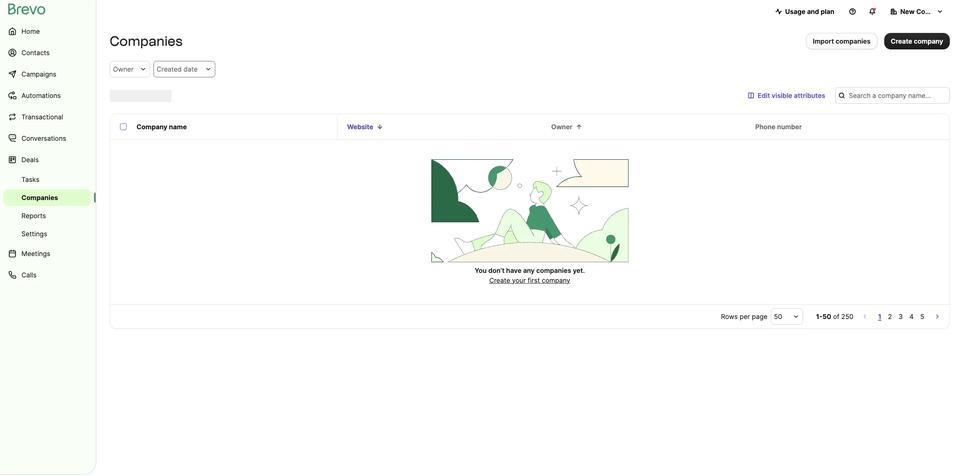 Task type: vqa. For each thing, say whether or not it's contained in the screenshot.
Welcome Message on the left top of the page
no



Task type: locate. For each thing, give the bounding box(es) containing it.
0 horizontal spatial company
[[137, 123, 167, 131]]

conversations link
[[3, 129, 91, 148]]

1 horizontal spatial company
[[914, 37, 943, 45]]

companies inside you don't have any companies yet. create your first company
[[536, 267, 571, 275]]

0 vertical spatial company
[[916, 7, 947, 16]]

companies
[[110, 33, 182, 49], [21, 194, 58, 202]]

0 horizontal spatial companies
[[536, 267, 571, 275]]

company name
[[137, 123, 187, 131]]

companies inside import companies button
[[836, 37, 871, 45]]

home link
[[3, 21, 91, 41]]

0 horizontal spatial companies
[[21, 194, 58, 202]]

1 horizontal spatial companies
[[836, 37, 871, 45]]

you don't have any companies yet. create your first company
[[475, 267, 585, 285]]

edit visible attributes button
[[741, 87, 832, 104]]

company
[[916, 7, 947, 16], [137, 123, 167, 131]]

create
[[891, 37, 912, 45], [489, 277, 510, 285]]

edit visible attributes
[[758, 92, 825, 100]]

company right the new
[[916, 7, 947, 16]]

companies up first
[[536, 267, 571, 275]]

website
[[347, 123, 373, 131]]

0 horizontal spatial owner
[[113, 65, 134, 73]]

phone
[[755, 123, 776, 131]]

rows per page
[[721, 313, 768, 321]]

1 horizontal spatial companies
[[110, 33, 182, 49]]

1 horizontal spatial 50
[[823, 313, 831, 321]]

1 vertical spatial owner
[[551, 123, 572, 131]]

and
[[807, 7, 819, 16]]

home
[[21, 27, 40, 35]]

company
[[914, 37, 943, 45], [542, 277, 570, 285]]

companies
[[836, 37, 871, 45], [536, 267, 571, 275]]

50
[[774, 313, 782, 321], [823, 313, 831, 321]]

reports link
[[3, 208, 91, 224]]

1 vertical spatial companies
[[536, 267, 571, 275]]

campaigns
[[21, 70, 56, 78]]

50 right page
[[774, 313, 782, 321]]

1 vertical spatial company
[[542, 277, 570, 285]]

1 vertical spatial companies
[[21, 194, 58, 202]]

0 horizontal spatial company
[[542, 277, 570, 285]]

0 vertical spatial company
[[914, 37, 943, 45]]

1 50 from the left
[[774, 313, 782, 321]]

any
[[523, 267, 535, 275]]

import
[[813, 37, 834, 45]]

50 button
[[771, 309, 803, 325]]

1 button
[[877, 311, 883, 323]]

create inside you don't have any companies yet. create your first company
[[489, 277, 510, 285]]

0 horizontal spatial 50
[[774, 313, 782, 321]]

create company button
[[884, 33, 950, 49]]

3 button
[[897, 311, 905, 323]]

5 button
[[919, 311, 926, 323]]

create down the new
[[891, 37, 912, 45]]

1 horizontal spatial create
[[891, 37, 912, 45]]

conversations
[[21, 134, 66, 143]]

phone number
[[755, 123, 802, 131]]

page
[[752, 313, 768, 321]]

companies up reports
[[21, 194, 58, 202]]

number
[[777, 123, 802, 131]]

1 vertical spatial create
[[489, 277, 510, 285]]

50 left the of
[[823, 313, 831, 321]]

owner
[[113, 65, 134, 73], [551, 123, 572, 131]]

company right first
[[542, 277, 570, 285]]

companies right import
[[836, 37, 871, 45]]

companies up owner popup button
[[110, 33, 182, 49]]

create down the don't
[[489, 277, 510, 285]]

tasks link
[[3, 172, 91, 188]]

usage and plan
[[785, 7, 834, 16]]

meetings
[[21, 250, 50, 258]]

automations
[[21, 92, 61, 100]]

250
[[841, 313, 854, 321]]

deals link
[[3, 150, 91, 170]]

campaigns link
[[3, 64, 91, 84]]

first
[[528, 277, 540, 285]]

1 vertical spatial company
[[137, 123, 167, 131]]

0 vertical spatial companies
[[836, 37, 871, 45]]

transactional link
[[3, 107, 91, 127]]

company down new company
[[914, 37, 943, 45]]

0 horizontal spatial create
[[489, 277, 510, 285]]

up image
[[576, 124, 582, 130]]

settings
[[21, 230, 47, 238]]

owner inside owner popup button
[[113, 65, 134, 73]]

1 horizontal spatial company
[[916, 7, 947, 16]]

create inside button
[[891, 37, 912, 45]]

0 vertical spatial create
[[891, 37, 912, 45]]

0 vertical spatial owner
[[113, 65, 134, 73]]

company left 'name'
[[137, 123, 167, 131]]

automations link
[[3, 86, 91, 106]]



Task type: describe. For each thing, give the bounding box(es) containing it.
companies link
[[3, 190, 91, 206]]

2 button
[[886, 311, 894, 323]]

transactional
[[21, 113, 63, 121]]

company inside button
[[916, 7, 947, 16]]

edit
[[758, 92, 770, 100]]

company inside button
[[914, 37, 943, 45]]

created
[[157, 65, 182, 73]]

1-50 of 250
[[816, 313, 854, 321]]

deals
[[21, 156, 39, 164]]

0 vertical spatial companies
[[110, 33, 182, 49]]

created date
[[157, 65, 198, 73]]

50 inside 50 popup button
[[774, 313, 782, 321]]

2 50 from the left
[[823, 313, 831, 321]]

attributes
[[794, 92, 825, 100]]

your
[[512, 277, 526, 285]]

1
[[878, 313, 881, 321]]

new company
[[900, 7, 947, 16]]

company inside you don't have any companies yet. create your first company
[[542, 277, 570, 285]]

visible
[[772, 92, 792, 100]]

4
[[909, 313, 914, 321]]

4 button
[[908, 311, 915, 323]]

usage and plan button
[[769, 3, 841, 20]]

owner button
[[110, 61, 150, 78]]

1 horizontal spatial owner
[[551, 123, 572, 131]]

contacts link
[[3, 43, 91, 63]]

per
[[740, 313, 750, 321]]

meetings link
[[3, 244, 91, 264]]

usage
[[785, 7, 806, 16]]

tasks
[[21, 176, 39, 184]]

contacts
[[21, 49, 50, 57]]

rows
[[721, 313, 738, 321]]

have
[[506, 267, 522, 275]]

don't
[[488, 267, 505, 275]]

import companies
[[813, 37, 871, 45]]

plan
[[821, 7, 834, 16]]

settings link
[[3, 226, 91, 243]]

5
[[920, 313, 924, 321]]

new
[[900, 7, 915, 16]]

reports
[[21, 212, 46, 220]]

calls
[[21, 271, 37, 280]]

created date button
[[153, 61, 215, 78]]

calls link
[[3, 266, 91, 285]]

import companies button
[[806, 33, 878, 49]]

name
[[169, 123, 187, 131]]

1-
[[816, 313, 823, 321]]

3
[[899, 313, 903, 321]]

create company
[[891, 37, 943, 45]]

new company button
[[884, 3, 950, 20]]

yet.
[[573, 267, 585, 275]]

Search a company name... search field
[[835, 87, 950, 104]]

you
[[475, 267, 487, 275]]

2
[[888, 313, 892, 321]]

of
[[833, 313, 840, 321]]

date
[[184, 65, 198, 73]]



